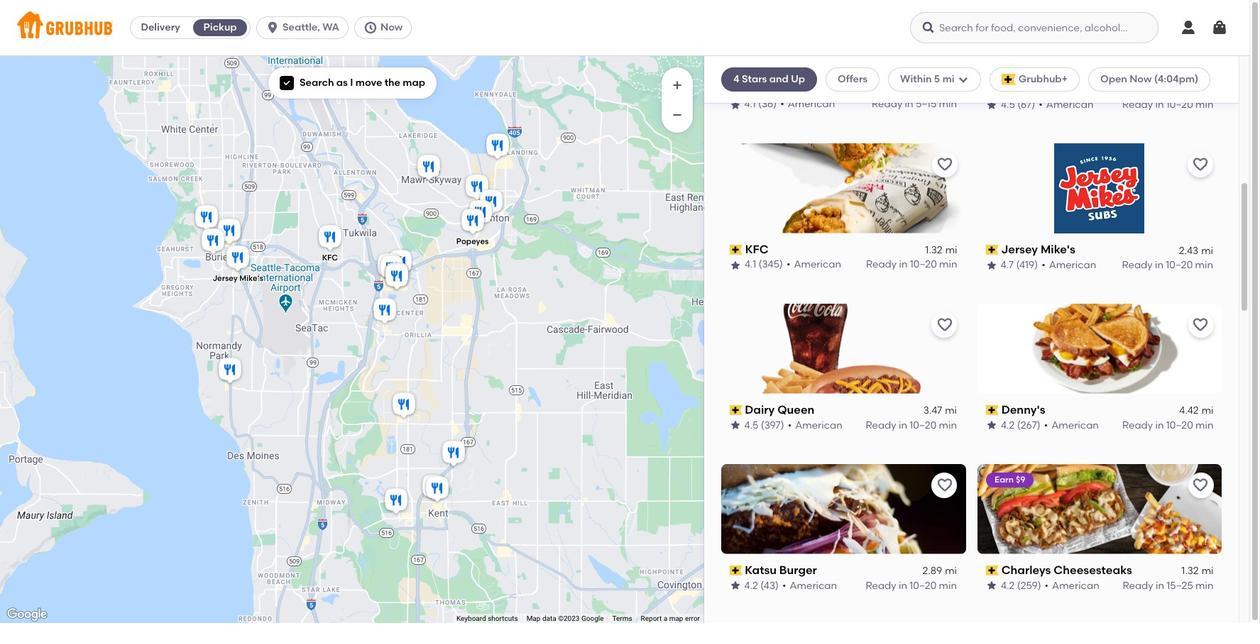 Task type: locate. For each thing, give the bounding box(es) containing it.
svg image up within 5 mi on the right top
[[922, 21, 936, 35]]

1.32 mi
[[925, 244, 957, 256], [1181, 565, 1213, 577]]

0 vertical spatial save this restaurant image
[[936, 0, 953, 13]]

in for jersey mike's
[[1155, 259, 1164, 271]]

star icon image left 4.1 (345)
[[730, 260, 741, 271]]

0 horizontal spatial mike's
[[240, 274, 263, 283]]

svg image
[[1180, 19, 1197, 36], [266, 21, 280, 35], [364, 21, 378, 35], [283, 79, 291, 87]]

la
[[1054, 82, 1064, 96]]

denny's logo image
[[977, 304, 1222, 394]]

kfc left charleys cheesesteaks image
[[322, 254, 338, 263]]

subscription pass image
[[986, 85, 998, 95], [986, 405, 998, 415]]

american down taqueria la rancherita
[[1046, 98, 1093, 110]]

salty blue image
[[477, 187, 506, 219]]

charleys cheesesteaks logo image
[[977, 464, 1222, 554]]

1 horizontal spatial 1.32
[[1181, 565, 1199, 577]]

angel city deli image
[[415, 153, 443, 184]]

1 vertical spatial map
[[669, 615, 683, 623]]

min left 4.7
[[939, 259, 957, 271]]

• american for denny's
[[1044, 419, 1099, 431]]

dairy queen image
[[192, 203, 221, 234]]

• right (419)
[[1042, 259, 1046, 271]]

jersey down now make me a sandwich image
[[212, 274, 238, 283]]

4.2 down katsu
[[745, 580, 759, 592]]

pickup
[[204, 21, 237, 33]]

10–20 for kfc
[[910, 259, 937, 271]]

4.2 left "(259)"
[[1001, 580, 1015, 592]]

wa
[[323, 21, 339, 33]]

1 vertical spatial subscription pass image
[[986, 405, 998, 415]]

• for charleys cheesesteaks
[[1045, 580, 1048, 592]]

star icon image for kfc
[[730, 260, 741, 271]]

0 horizontal spatial jersey mike's
[[212, 274, 263, 283]]

• american down taqueria la rancherita
[[1039, 98, 1093, 110]]

map region
[[0, 0, 758, 623]]

grubhub plus flag logo image
[[1002, 74, 1016, 85]]

error
[[685, 615, 700, 623]]

delivery button
[[131, 16, 190, 39]]

move
[[356, 77, 382, 89]]

star icon image
[[730, 99, 741, 111], [986, 99, 997, 111], [730, 260, 741, 271], [986, 260, 997, 271], [730, 420, 741, 431], [986, 420, 997, 431], [730, 580, 741, 592], [986, 580, 997, 592]]

2 4.1 from the top
[[745, 259, 756, 271]]

ready for dairy queen
[[866, 419, 897, 431]]

mi for mike's
[[1202, 244, 1213, 256]]

1 horizontal spatial jersey
[[1001, 243, 1038, 256]]

star icon image left 4.2 (43)
[[730, 580, 741, 592]]

star icon image left the 4.2 (267)
[[986, 420, 997, 431]]

1 horizontal spatial now
[[1130, 73, 1152, 85]]

4.5 (67)
[[1001, 98, 1035, 110]]

(267)
[[1017, 419, 1040, 431]]

a
[[664, 615, 668, 623]]

ready
[[872, 98, 903, 110], [1122, 98, 1153, 110], [866, 259, 897, 271], [1122, 259, 1153, 271], [866, 419, 897, 431], [1122, 419, 1153, 431], [866, 580, 897, 592], [1123, 580, 1153, 592]]

4.5 down dairy at the right of page
[[745, 419, 759, 431]]

0 horizontal spatial now
[[381, 21, 403, 33]]

(345)
[[759, 259, 783, 271]]

svg image left seattle,
[[266, 21, 280, 35]]

svg image
[[1211, 19, 1228, 36], [922, 21, 936, 35], [958, 74, 969, 85]]

1 vertical spatial 4.1
[[745, 259, 756, 271]]

2.43 mi
[[1179, 244, 1213, 256]]

search as i move the map
[[300, 77, 425, 89]]

10–20 for jersey mike's
[[1166, 259, 1193, 271]]

katsu burger logo image
[[721, 464, 966, 554]]

taqueria la rancherita image
[[466, 198, 495, 229]]

now right open
[[1130, 73, 1152, 85]]

american down the plus
[[788, 98, 836, 110]]

jersey mike's logo image
[[1055, 143, 1145, 234]]

min for dairy queen
[[939, 419, 957, 431]]

• right (345) at the top right
[[787, 259, 791, 271]]

4.2 for katsu burger
[[745, 580, 759, 592]]

4.1 (345)
[[745, 259, 783, 271]]

american for kfc
[[794, 259, 841, 271]]

4.2 for denny's
[[1001, 419, 1015, 431]]

american
[[788, 98, 836, 110], [1046, 98, 1093, 110], [794, 259, 841, 271], [1049, 259, 1097, 271], [796, 419, 843, 431], [1051, 419, 1099, 431], [790, 580, 838, 592], [1052, 580, 1099, 592]]

1 vertical spatial 4.5
[[745, 419, 759, 431]]

(4:04pm)
[[1154, 73, 1199, 85]]

save this restaurant button for sharetea plus tukwila
[[932, 0, 957, 17]]

1 4.1 from the top
[[745, 98, 756, 110]]

now
[[381, 21, 403, 33], [1130, 73, 1152, 85]]

denny's
[[1001, 403, 1045, 417]]

kfc inside popeyes kfc
[[322, 254, 338, 263]]

1 horizontal spatial mike's
[[1041, 243, 1076, 256]]

star icon image left 4.2 (259)
[[986, 580, 997, 592]]

svg image inside now button
[[364, 21, 378, 35]]

mike's
[[1041, 243, 1076, 256], [240, 274, 263, 283]]

min for jersey mike's
[[1195, 259, 1213, 271]]

2 save this restaurant image from the top
[[936, 156, 953, 173]]

american right (345) at the top right
[[794, 259, 841, 271]]

ready in 5–15 min
[[872, 98, 957, 110]]

save this restaurant image
[[1192, 156, 1209, 173], [936, 317, 953, 334], [1192, 317, 1209, 334], [936, 477, 953, 494], [1192, 477, 1209, 494]]

star icon image left 4.5 (67)
[[986, 99, 997, 111]]

• for katsu burger
[[783, 580, 787, 592]]

charleys cheesesteaks image
[[375, 251, 403, 283]]

0 horizontal spatial 1.32 mi
[[925, 244, 957, 256]]

now make me a sandwich image
[[199, 227, 227, 258]]

min down 3.47 mi
[[939, 419, 957, 431]]

min for taqueria la rancherita
[[1195, 98, 1213, 110]]

report
[[641, 615, 662, 623]]

1.32 for kfc
[[925, 244, 943, 256]]

4.5 left (67) in the right top of the page
[[1001, 98, 1015, 110]]

1 save this restaurant image from the top
[[936, 0, 953, 13]]

jersey mike's down now make me a sandwich image
[[212, 274, 263, 283]]

star icon image for katsu burger
[[730, 580, 741, 592]]

min down 4.42 mi at the bottom of the page
[[1195, 419, 1213, 431]]

star icon image for dairy queen
[[730, 420, 741, 431]]

star icon image left 4.1 (36)
[[730, 99, 741, 111]]

0 vertical spatial 4.1
[[745, 98, 756, 110]]

0 vertical spatial subscription pass image
[[986, 85, 998, 95]]

2.89 mi
[[923, 565, 957, 577]]

american right (267)
[[1051, 419, 1099, 431]]

american for charleys cheesesteaks
[[1052, 580, 1099, 592]]

jersey mike's up (419)
[[1001, 243, 1076, 256]]

4.1 left (345) at the top right
[[745, 259, 756, 271]]

ready for kfc
[[866, 259, 897, 271]]

map right a
[[669, 615, 683, 623]]

katsu
[[745, 564, 777, 577]]

• american down "queen"
[[788, 419, 843, 431]]

• american for dairy queen
[[788, 419, 843, 431]]

subscription pass image left grubhub plus flag logo
[[986, 85, 998, 95]]

0 vertical spatial jersey mike's
[[1001, 243, 1076, 256]]

3.47
[[924, 405, 943, 417]]

american for dairy queen
[[796, 419, 843, 431]]

in
[[905, 98, 914, 110], [1155, 98, 1164, 110], [899, 259, 908, 271], [1155, 259, 1164, 271], [899, 419, 908, 431], [1155, 419, 1164, 431], [899, 580, 908, 592], [1156, 580, 1164, 592]]

dairy queen
[[745, 403, 815, 417]]

jersey mike's inside map region
[[212, 274, 263, 283]]

0 vertical spatial mike's
[[1041, 243, 1076, 256]]

(419)
[[1016, 259, 1038, 271]]

svg image right wa
[[364, 21, 378, 35]]

save this restaurant button
[[932, 0, 957, 17], [932, 152, 957, 177], [1188, 152, 1213, 177], [932, 312, 957, 338], [1188, 312, 1213, 338], [932, 473, 957, 498], [1188, 473, 1213, 498]]

0 vertical spatial map
[[403, 77, 425, 89]]

• down "queen"
[[788, 419, 792, 431]]

now up the
[[381, 21, 403, 33]]

and
[[770, 73, 789, 85]]

as
[[336, 77, 348, 89]]

min for sharetea plus tukwila
[[939, 98, 957, 110]]

in for taqueria la rancherita
[[1155, 98, 1164, 110]]

• right (67) in the right top of the page
[[1039, 98, 1043, 110]]

american for taqueria la rancherita
[[1046, 98, 1093, 110]]

seattle,
[[283, 21, 320, 33]]

(397)
[[761, 419, 785, 431]]

star icon image left 4.7
[[986, 260, 997, 271]]

1 vertical spatial mike's
[[240, 274, 263, 283]]

ready in 10–20 min for dairy queen
[[866, 419, 957, 431]]

4.1 left '(36)'
[[745, 98, 756, 110]]

star icon image for charleys cheesesteaks
[[986, 580, 997, 592]]

4.2
[[1001, 419, 1015, 431], [745, 580, 759, 592], [1001, 580, 1015, 592]]

4.2 left (267)
[[1001, 419, 1015, 431]]

• right "(259)"
[[1045, 580, 1048, 592]]

map
[[403, 77, 425, 89], [669, 615, 683, 623]]

save this restaurant button for dairy queen
[[932, 312, 957, 338]]

1 vertical spatial 1.32
[[1181, 565, 1199, 577]]

4.2 (259)
[[1001, 580, 1041, 592]]

svg image up 3.70 mi
[[1211, 19, 1228, 36]]

kfc up 4.1 (345)
[[745, 243, 769, 256]]

star icon image for taqueria la rancherita
[[986, 99, 997, 111]]

offers
[[838, 73, 868, 85]]

2 horizontal spatial svg image
[[1211, 19, 1228, 36]]

4.5 for dairy queen
[[745, 419, 759, 431]]

2 subscription pass image from the top
[[986, 405, 998, 415]]

plus
[[799, 82, 823, 96]]

min down 2.89 mi
[[939, 580, 957, 592]]

american for sharetea plus tukwila
[[788, 98, 836, 110]]

jersey up 4.7 (419)
[[1001, 243, 1038, 256]]

subscription pass image left denny's
[[986, 405, 998, 415]]

• american for kfc
[[787, 259, 841, 271]]

• american right (345) at the top right
[[787, 259, 841, 271]]

1 vertical spatial save this restaurant image
[[936, 156, 953, 173]]

sharetea plus tukwila image
[[386, 248, 415, 279]]

0 horizontal spatial jersey
[[212, 274, 238, 283]]

in for dairy queen
[[899, 419, 908, 431]]

subscription pass image
[[730, 85, 742, 95], [730, 245, 742, 255], [986, 245, 998, 255], [730, 405, 742, 415], [730, 566, 742, 576], [986, 566, 998, 576]]

min right 15–25
[[1195, 580, 1213, 592]]

min for denny's
[[1195, 419, 1213, 431]]

• american down the sharetea plus tukwila
[[781, 98, 836, 110]]

star icon image for sharetea plus tukwila
[[730, 99, 741, 111]]

mi for queen
[[946, 405, 957, 417]]

• for jersey mike's
[[1042, 259, 1046, 271]]

within 5 mi
[[900, 73, 955, 85]]

svg image right 1.58 mi
[[958, 74, 969, 85]]

10–20 for katsu burger
[[910, 580, 937, 592]]

svg image left search
[[283, 79, 291, 87]]

taqueria la rancherita
[[1001, 82, 1126, 96]]

min
[[939, 98, 957, 110], [1195, 98, 1213, 110], [939, 259, 957, 271], [1195, 259, 1213, 271], [939, 419, 957, 431], [1195, 419, 1213, 431], [939, 580, 957, 592], [1195, 580, 1213, 592]]

in for katsu burger
[[899, 580, 908, 592]]

• american for sharetea plus tukwila
[[781, 98, 836, 110]]

0 vertical spatial now
[[381, 21, 403, 33]]

now inside button
[[381, 21, 403, 33]]

$9
[[1016, 475, 1025, 485]]

save this restaurant button for denny's
[[1188, 312, 1213, 338]]

• for dairy queen
[[788, 419, 792, 431]]

Search for food, convenience, alcohol... search field
[[910, 12, 1159, 43]]

1 horizontal spatial svg image
[[958, 74, 969, 85]]

american right (419)
[[1049, 259, 1097, 271]]

american down charleys cheesesteaks on the right of the page
[[1052, 580, 1099, 592]]

delivery
[[141, 21, 180, 33]]

• right (267)
[[1044, 419, 1048, 431]]

popeyes image
[[459, 207, 487, 238]]

seattle, wa button
[[256, 16, 354, 39]]

subway® image
[[382, 486, 410, 518]]

keyboard shortcuts button
[[457, 614, 518, 623]]

4.1
[[745, 98, 756, 110], [745, 259, 756, 271]]

american down burger
[[790, 580, 838, 592]]

svg image inside "seattle, wa" button
[[266, 21, 280, 35]]

cheesesteaks
[[1054, 564, 1132, 577]]

• american down burger
[[783, 580, 838, 592]]

1 horizontal spatial kfc
[[745, 243, 769, 256]]

1 vertical spatial 1.32 mi
[[1181, 565, 1213, 577]]

star icon image for jersey mike's
[[986, 260, 997, 271]]

•
[[781, 98, 785, 110], [1039, 98, 1043, 110], [787, 259, 791, 271], [1042, 259, 1046, 271], [788, 419, 792, 431], [1044, 419, 1048, 431], [783, 580, 787, 592], [1045, 580, 1048, 592]]

• right (43)
[[783, 580, 787, 592]]

• american for taqueria la rancherita
[[1039, 98, 1093, 110]]

american for katsu burger
[[790, 580, 838, 592]]

min down 1.58 mi
[[939, 98, 957, 110]]

ready in 10–20 min for katsu burger
[[866, 580, 957, 592]]

american down "queen"
[[796, 419, 843, 431]]

0 vertical spatial 1.32 mi
[[925, 244, 957, 256]]

ready in 10–20 min for denny's
[[1122, 419, 1213, 431]]

save this restaurant image for denny's
[[1192, 317, 1209, 334]]

4.42 mi
[[1179, 405, 1213, 417]]

1 horizontal spatial 1.32 mi
[[1181, 565, 1213, 577]]

keyboard shortcuts
[[457, 615, 518, 623]]

min down 3.70 mi
[[1195, 98, 1213, 110]]

save this restaurant image
[[936, 0, 953, 13], [936, 156, 953, 173]]

0 horizontal spatial kfc
[[322, 254, 338, 263]]

• for denny's
[[1044, 419, 1048, 431]]

1 horizontal spatial 4.5
[[1001, 98, 1015, 110]]

0 vertical spatial 4.5
[[1001, 98, 1015, 110]]

save this restaurant button for kfc
[[932, 152, 957, 177]]

rancherita
[[1067, 82, 1126, 96]]

save this restaurant image for katsu burger
[[936, 477, 953, 494]]

• american down charleys cheesesteaks on the right of the page
[[1045, 580, 1099, 592]]

tukwila
[[825, 82, 868, 96]]

star icon image for denny's
[[986, 420, 997, 431]]

0 vertical spatial 1.32
[[925, 244, 943, 256]]

1.32 mi for kfc
[[925, 244, 957, 256]]

0 horizontal spatial 4.5
[[745, 419, 759, 431]]

map right the
[[403, 77, 425, 89]]

10–20
[[1166, 98, 1193, 110], [910, 259, 937, 271], [1166, 259, 1193, 271], [910, 419, 937, 431], [1166, 419, 1193, 431], [910, 580, 937, 592]]

4.2 for charleys cheesesteaks
[[1001, 580, 1015, 592]]

0 horizontal spatial 1.32
[[925, 244, 943, 256]]

keyboard
[[457, 615, 486, 623]]

1 vertical spatial jersey mike's
[[212, 274, 263, 283]]

min down 2.43 mi
[[1195, 259, 1213, 271]]

star icon image left 4.5 (397)
[[730, 420, 741, 431]]

save this restaurant image for kfc
[[936, 156, 953, 173]]

2.89
[[923, 565, 943, 577]]

sharetea plus tukwila
[[745, 82, 868, 96]]

• american right (419)
[[1042, 259, 1097, 271]]

1 vertical spatial jersey
[[212, 274, 238, 283]]

1 subscription pass image from the top
[[986, 85, 998, 95]]

• american right (267)
[[1044, 419, 1099, 431]]

• right '(36)'
[[781, 98, 785, 110]]

mi for cheesesteaks
[[1202, 565, 1213, 577]]

0 vertical spatial jersey
[[1001, 243, 1038, 256]]

katsu burger image
[[390, 391, 418, 422]]

ready for denny's
[[1122, 419, 1153, 431]]

• american
[[781, 98, 836, 110], [1039, 98, 1093, 110], [787, 259, 841, 271], [1042, 259, 1097, 271], [788, 419, 843, 431], [1044, 419, 1099, 431], [783, 580, 838, 592], [1045, 580, 1099, 592]]



Task type: describe. For each thing, give the bounding box(es) containing it.
american for jersey mike's
[[1049, 259, 1097, 271]]

subscription pass image for charleys cheesesteaks
[[986, 566, 998, 576]]

shortcuts
[[488, 615, 518, 623]]

• for taqueria la rancherita
[[1039, 98, 1043, 110]]

• american for jersey mike's
[[1042, 259, 1097, 271]]

charleys cheesesteaks
[[1001, 564, 1132, 577]]

4.7
[[1001, 259, 1014, 271]]

kfc logo image
[[721, 143, 966, 234]]

ready in 10–20 min for kfc
[[866, 259, 957, 271]]

kfc image
[[316, 223, 344, 254]]

burger
[[780, 564, 817, 577]]

bj's restaurant & brewhouse image
[[378, 253, 406, 285]]

4.42
[[1179, 405, 1199, 417]]

taqueria
[[1001, 82, 1051, 96]]

subscription pass image for jersey mike's
[[986, 245, 998, 255]]

data
[[542, 615, 556, 623]]

pizza hut image
[[463, 173, 491, 204]]

save this restaurant image for dairy queen
[[936, 317, 953, 334]]

pickup button
[[190, 16, 250, 39]]

seattle, wa
[[283, 21, 339, 33]]

in for denny's
[[1155, 419, 1164, 431]]

open now (4:04pm)
[[1101, 73, 1199, 85]]

ready in 10–20 min for jersey mike's
[[1122, 259, 1213, 271]]

min for charleys cheesesteaks
[[1195, 580, 1213, 592]]

duke's seafood image
[[423, 474, 452, 506]]

ready for sharetea plus tukwila
[[872, 98, 903, 110]]

popeyes kfc
[[322, 237, 489, 263]]

svg image for seattle, wa
[[266, 21, 280, 35]]

map
[[527, 615, 541, 623]]

mi for burger
[[946, 565, 957, 577]]

4.1 for sharetea plus tukwila
[[745, 98, 756, 110]]

report a map error link
[[641, 615, 700, 623]]

3.47 mi
[[924, 405, 957, 417]]

corner bakery image
[[383, 261, 411, 292]]

4.1 for kfc
[[745, 259, 756, 271]]

dairy
[[745, 403, 775, 417]]

4.2 (267)
[[1001, 419, 1040, 431]]

• for sharetea plus tukwila
[[781, 98, 785, 110]]

search
[[300, 77, 334, 89]]

1 horizontal spatial jersey mike's
[[1001, 243, 1076, 256]]

1.32 for charleys cheesesteaks
[[1181, 565, 1199, 577]]

4
[[733, 73, 740, 85]]

ready for taqueria la rancherita
[[1122, 98, 1153, 110]]

report a map error
[[641, 615, 700, 623]]

(67)
[[1017, 98, 1035, 110]]

minus icon image
[[670, 108, 684, 122]]

min for kfc
[[939, 259, 957, 271]]

• american for katsu burger
[[783, 580, 838, 592]]

• american for charleys cheesesteaks
[[1045, 580, 1099, 592]]

save this restaurant image for jersey mike's
[[1192, 156, 1209, 173]]

earn $9
[[994, 475, 1025, 485]]

within
[[900, 73, 932, 85]]

4.5 (397)
[[745, 419, 785, 431]]

4.1 (36)
[[745, 98, 777, 110]]

ready for katsu burger
[[866, 580, 897, 592]]

ivar's seafood bar image
[[215, 217, 244, 248]]

subscription pass image for dairy queen
[[730, 405, 742, 415]]

4 stars and up
[[733, 73, 805, 85]]

4.5 for taqueria la rancherita
[[1001, 98, 1015, 110]]

3.70 mi
[[1180, 84, 1213, 96]]

sharetea
[[745, 82, 797, 96]]

mi for la
[[1202, 84, 1213, 96]]

charleys
[[1001, 564, 1051, 577]]

• for kfc
[[787, 259, 791, 271]]

1 horizontal spatial map
[[669, 615, 683, 623]]

terms link
[[612, 615, 632, 623]]

2.43
[[1179, 244, 1199, 256]]

dairy queen logo image
[[721, 304, 966, 394]]

subscription pass image for katsu burger
[[730, 566, 742, 576]]

jersey mike's image
[[224, 244, 252, 275]]

5–15
[[916, 98, 937, 110]]

ready in 10–20 min for taqueria la rancherita
[[1122, 98, 1213, 110]]

svg image for now
[[364, 21, 378, 35]]

(36)
[[759, 98, 777, 110]]

mike's inside map region
[[240, 274, 263, 283]]

ready in 15–25 min
[[1123, 580, 1213, 592]]

4.2 (43)
[[745, 580, 779, 592]]

3.70
[[1180, 84, 1199, 96]]

4.7 (419)
[[1001, 259, 1038, 271]]

save this restaurant button for katsu burger
[[932, 473, 957, 498]]

denny's image
[[440, 439, 468, 470]]

terms
[[612, 615, 632, 623]]

google
[[581, 615, 604, 623]]

now button
[[354, 16, 418, 39]]

0 horizontal spatial map
[[403, 77, 425, 89]]

10–20 for dairy queen
[[910, 419, 937, 431]]

panera bread image
[[420, 473, 448, 504]]

1.32 mi for charleys cheesesteaks
[[1181, 565, 1213, 577]]

queen
[[778, 403, 815, 417]]

ready for jersey mike's
[[1122, 259, 1153, 271]]

10–20 for denny's
[[1166, 419, 1193, 431]]

in for kfc
[[899, 259, 908, 271]]

subscription pass image for taqueria la rancherita
[[986, 85, 998, 95]]

1 vertical spatial now
[[1130, 73, 1152, 85]]

grubhub+
[[1019, 73, 1068, 85]]

american for denny's
[[1051, 419, 1099, 431]]

subscription pass image for sharetea plus tukwila
[[730, 85, 742, 95]]

main navigation navigation
[[0, 0, 1250, 56]]

open
[[1101, 73, 1127, 85]]

jersey inside map region
[[212, 274, 238, 283]]

plus icon image
[[670, 78, 684, 92]]

patty's eggnest image
[[383, 262, 411, 293]]

5
[[934, 73, 940, 85]]

papa johns image
[[216, 356, 244, 387]]

save this restaurant image for sharetea plus tukwila
[[936, 0, 953, 13]]

up
[[791, 73, 805, 85]]

svg image for search as i move the map
[[283, 79, 291, 87]]

katsu burger
[[745, 564, 817, 577]]

subscription pass image for denny's
[[986, 405, 998, 415]]

(43)
[[761, 580, 779, 592]]

i
[[350, 77, 353, 89]]

red robin image
[[484, 131, 512, 163]]

earn
[[994, 475, 1014, 485]]

mi for plus
[[946, 84, 957, 96]]

1.58 mi
[[925, 84, 957, 96]]

in for sharetea plus tukwila
[[905, 98, 914, 110]]

in for charleys cheesesteaks
[[1156, 580, 1164, 592]]

map data ©2023 google
[[527, 615, 604, 623]]

(259)
[[1017, 580, 1041, 592]]

the
[[385, 77, 400, 89]]

google image
[[4, 606, 50, 623]]

min for katsu burger
[[939, 580, 957, 592]]

0 horizontal spatial svg image
[[922, 21, 936, 35]]

ready for charleys cheesesteaks
[[1123, 580, 1153, 592]]

popeyes
[[456, 237, 489, 247]]

©2023
[[558, 615, 580, 623]]

subscription pass image for kfc
[[730, 245, 742, 255]]

svg image up (4:04pm)
[[1180, 19, 1197, 36]]

stars
[[742, 73, 767, 85]]

10–20 for taqueria la rancherita
[[1166, 98, 1193, 110]]

1.58
[[925, 84, 943, 96]]

15–25
[[1166, 580, 1193, 592]]

applebee's image
[[371, 296, 399, 327]]



Task type: vqa. For each thing, say whether or not it's contained in the screenshot.
Jersey in Map region
yes



